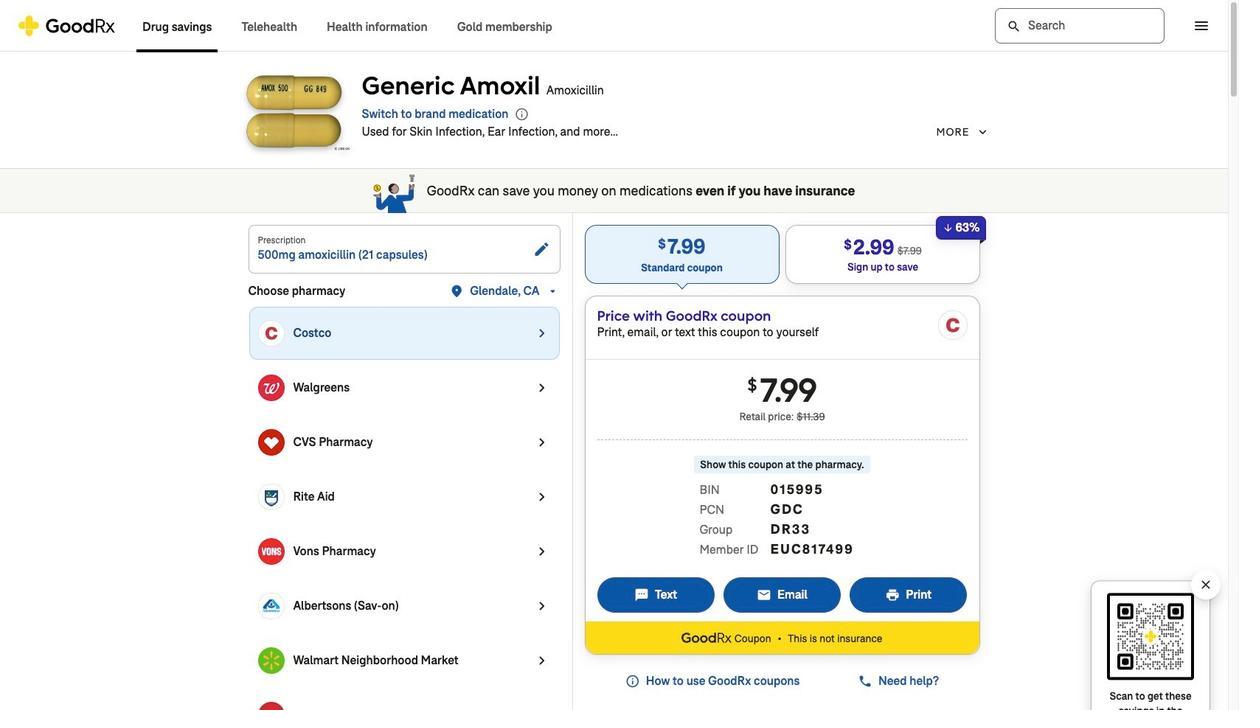 Task type: vqa. For each thing, say whether or not it's contained in the screenshot.
Amoxil content main content
yes



Task type: describe. For each thing, give the bounding box(es) containing it.
price savings banner image
[[373, 166, 415, 230]]

albertsons (sav-on) pharmacy logo image
[[258, 593, 284, 620]]

cvs pharmacy pharmacy logo image
[[258, 429, 284, 456]]

vons pharmacy pharmacy logo image
[[258, 539, 284, 565]]

amoxicillin coupon - amoxicillin 500mg capsule image
[[238, 72, 350, 151]]

logo of costco image
[[938, 310, 967, 340]]

goodrx yellow cross logo image
[[18, 15, 116, 36]]

goodrx word mark logo image
[[682, 632, 732, 645]]

rite aid pharmacy logo image
[[258, 484, 284, 511]]

ralphs pharmacy logo image
[[258, 702, 284, 710]]

costco pharmacy logo image
[[258, 320, 284, 347]]



Task type: locate. For each thing, give the bounding box(es) containing it.
amoxil content main content
[[0, 52, 1228, 710]]

walmart neighborhood market pharmacy logo image
[[258, 648, 284, 674]]

Search text field
[[995, 8, 1165, 43]]

dialog
[[0, 0, 1239, 710]]

drug info region
[[362, 69, 990, 147]]

None search field
[[995, 8, 1165, 43]]

walgreens pharmacy logo image
[[258, 375, 284, 401]]



